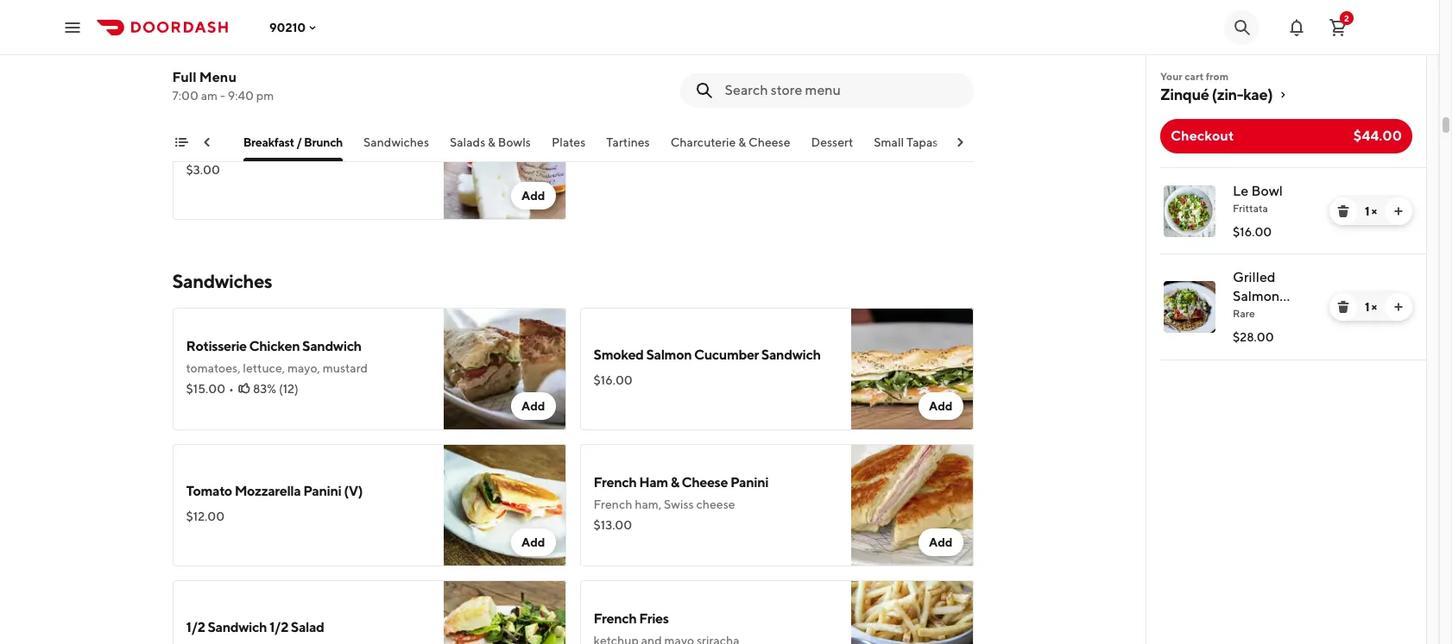 Task type: vqa. For each thing, say whether or not it's contained in the screenshot.
the leftmost To
no



Task type: describe. For each thing, give the bounding box(es) containing it.
$15.00 •
[[186, 383, 234, 396]]

salmon for plate
[[1233, 288, 1280, 305]]

× for le bowl
[[1372, 205, 1377, 218]]

(v)
[[344, 484, 363, 500]]

tomato mozzarella panini (v)
[[186, 484, 363, 500]]

tartines button
[[606, 134, 650, 161]]

1 vertical spatial sandwiches
[[172, 270, 272, 293]]

ham,
[[635, 498, 662, 512]]

le
[[1233, 183, 1249, 199]]

× for grilled salmon plate (gf)
[[1372, 300, 1377, 314]]

0 horizontal spatial sandwich
[[208, 620, 267, 636]]

$12.00
[[186, 510, 225, 524]]

83%
[[253, 383, 276, 396]]

frittata
[[1233, 202, 1268, 215]]

salmon for cucumber
[[646, 347, 692, 364]]

breakfast
[[243, 136, 294, 149]]

fries
[[639, 611, 669, 628]]

rotisserie chicken sandwich tomatoes, lettuce, mayo, mustard
[[186, 338, 368, 376]]

& for charcuterie
[[738, 136, 746, 149]]

$44.00
[[1354, 128, 1402, 144]]

2 french from the top
[[594, 498, 632, 512]]

2 items, open order cart image
[[1328, 17, 1349, 38]]

grilled
[[1233, 269, 1276, 286]]

chicken
[[249, 338, 300, 355]]

french ham & cheese panini image
[[851, 445, 974, 567]]

•
[[229, 383, 234, 396]]

sharing button
[[959, 134, 1001, 161]]

1 1/2 from the left
[[186, 620, 205, 636]]

le bowl frittata
[[1233, 183, 1283, 215]]

$16.00 inside list
[[1233, 225, 1272, 239]]

pastries button
[[179, 134, 223, 161]]

remove item from cart image
[[1337, 205, 1350, 218]]

jam (ve) image
[[443, 98, 566, 220]]

smoked
[[594, 347, 644, 364]]

2 button
[[1321, 10, 1356, 44]]

zinqué
[[1160, 85, 1209, 104]]

am
[[201, 89, 218, 103]]

breakfast / brunch
[[243, 136, 343, 149]]

notification bell image
[[1287, 17, 1307, 38]]

panini inside french ham & cheese panini french ham, swiss cheese $13.00
[[730, 475, 769, 491]]

from
[[1206, 70, 1229, 83]]

83% (12)
[[253, 383, 299, 396]]

zinqué (zin-kae)
[[1160, 85, 1273, 104]]

french for french ham & cheese panini french ham, swiss cheese $13.00
[[594, 475, 637, 491]]

full menu 7:00 am - 9:40 pm
[[172, 69, 274, 103]]

salads & bowls
[[450, 136, 531, 149]]

salads & bowls button
[[450, 134, 531, 161]]

plate
[[1233, 307, 1266, 324]]

charcuterie
[[671, 136, 736, 149]]

(zin-
[[1212, 85, 1243, 104]]

cucumber
[[694, 347, 759, 364]]

90210 button
[[269, 20, 320, 34]]

brunch
[[304, 136, 343, 149]]

small
[[874, 136, 904, 149]]

ham
[[639, 475, 668, 491]]

Item Search search field
[[725, 81, 960, 100]]

tomato
[[186, 484, 232, 500]]

mustard
[[323, 362, 368, 376]]

& for salads
[[488, 136, 496, 149]]

french fries
[[594, 611, 669, 628]]

cheese inside button
[[749, 136, 791, 149]]

show menu categories image
[[174, 136, 188, 149]]

french for french fries
[[594, 611, 637, 628]]

90210
[[269, 20, 306, 34]]

tartines
[[606, 136, 650, 149]]

mozzarella
[[235, 484, 301, 500]]

smoked salmon cucumber sandwich
[[594, 347, 821, 364]]

your
[[1160, 70, 1183, 83]]

bowl
[[1252, 183, 1283, 199]]

small tapas
[[874, 136, 938, 149]]

bowls
[[498, 136, 531, 149]]

cheese
[[696, 498, 735, 512]]

add one to cart image for le bowl
[[1392, 205, 1406, 218]]

sandwich inside rotisserie chicken sandwich tomatoes, lettuce, mayo, mustard
[[302, 338, 362, 355]]

$3.00
[[186, 163, 220, 177]]

small tapas button
[[874, 134, 938, 161]]

add one to cart image for grilled salmon plate (gf)
[[1392, 300, 1406, 314]]



Task type: locate. For each thing, give the bounding box(es) containing it.
add button
[[511, 46, 556, 73], [919, 46, 963, 73], [511, 182, 556, 210], [511, 393, 556, 421], [919, 393, 963, 421], [511, 529, 556, 557], [919, 529, 963, 557]]

1 right remove item from cart image on the right of the page
[[1365, 205, 1370, 218]]

1 french from the top
[[594, 475, 637, 491]]

1 ×
[[1365, 205, 1377, 218], [1365, 300, 1377, 314]]

1 1 from the top
[[1365, 205, 1370, 218]]

1 vertical spatial ×
[[1372, 300, 1377, 314]]

0 vertical spatial salmon
[[1233, 288, 1280, 305]]

sharing
[[959, 136, 1001, 149]]

$15.00
[[186, 383, 225, 396]]

1 vertical spatial salmon
[[646, 347, 692, 364]]

1 add one to cart image from the top
[[1392, 205, 1406, 218]]

salad
[[291, 620, 324, 636]]

jam (ve)
[[186, 136, 242, 153]]

panini
[[730, 475, 769, 491], [303, 484, 341, 500]]

1 horizontal spatial &
[[671, 475, 679, 491]]

1 horizontal spatial sandwiches
[[364, 136, 429, 149]]

& inside button
[[488, 136, 496, 149]]

cheese up cheese
[[682, 475, 728, 491]]

rare
[[1233, 307, 1255, 320]]

sandwich right cucumber
[[761, 347, 821, 364]]

list containing le bowl
[[1147, 168, 1426, 361]]

$4.50
[[186, 27, 220, 41]]

0 vertical spatial $16.00
[[1233, 225, 1272, 239]]

list
[[1147, 168, 1426, 361]]

2 horizontal spatial &
[[738, 136, 746, 149]]

1/2 sandwich 1/2 salad image
[[443, 581, 566, 645]]

pm
[[256, 89, 274, 103]]

& right charcuterie
[[738, 136, 746, 149]]

1 1 × from the top
[[1365, 205, 1377, 218]]

1 horizontal spatial cheese
[[749, 136, 791, 149]]

1 vertical spatial add one to cart image
[[1392, 300, 1406, 314]]

french left ham
[[594, 475, 637, 491]]

2 1 × from the top
[[1365, 300, 1377, 314]]

2 × from the top
[[1372, 300, 1377, 314]]

0 horizontal spatial salmon
[[646, 347, 692, 364]]

2 1/2 from the left
[[269, 620, 288, 636]]

×
[[1372, 205, 1377, 218], [1372, 300, 1377, 314]]

0 horizontal spatial cheese
[[682, 475, 728, 491]]

full
[[172, 69, 197, 85]]

checkout
[[1171, 128, 1234, 144]]

1 × right remove item from cart image on the right of the page
[[1365, 205, 1377, 218]]

1/2
[[186, 620, 205, 636], [269, 620, 288, 636]]

$13.00
[[594, 519, 632, 533]]

jam
[[186, 136, 211, 153]]

sandwiches up rotisserie
[[172, 270, 272, 293]]

grilled salmon plate (gf)
[[1233, 269, 1298, 324]]

$16.00 down frittata
[[1233, 225, 1272, 239]]

dessert button
[[811, 134, 853, 161]]

× right remove item from cart icon
[[1372, 300, 1377, 314]]

panini left (v)
[[303, 484, 341, 500]]

your cart from
[[1160, 70, 1229, 83]]

(gf)
[[1269, 307, 1298, 324]]

(12)
[[279, 383, 299, 396]]

zinqué (zin-kae) link
[[1160, 85, 1413, 105]]

salmon
[[1233, 288, 1280, 305], [646, 347, 692, 364]]

1 × right remove item from cart icon
[[1365, 300, 1377, 314]]

/
[[296, 136, 302, 149]]

2 add one to cart image from the top
[[1392, 300, 1406, 314]]

lettuce,
[[243, 362, 285, 376]]

7:00
[[172, 89, 199, 103]]

0 vertical spatial add one to cart image
[[1392, 205, 1406, 218]]

add
[[521, 53, 545, 66], [929, 53, 953, 66], [521, 189, 545, 203], [521, 400, 545, 414], [929, 400, 953, 414], [521, 536, 545, 550], [929, 536, 953, 550]]

menu
[[199, 69, 237, 85]]

rotisserie
[[186, 338, 247, 355]]

1 × from the top
[[1372, 205, 1377, 218]]

0 vertical spatial cheese
[[749, 136, 791, 149]]

1 × for le bowl
[[1365, 205, 1377, 218]]

0 horizontal spatial &
[[488, 136, 496, 149]]

tomato mozzarella panini (v) image
[[443, 445, 566, 567]]

0 horizontal spatial 1/2
[[186, 620, 205, 636]]

cheese
[[749, 136, 791, 149], [682, 475, 728, 491]]

1 horizontal spatial sandwich
[[302, 338, 362, 355]]

0 horizontal spatial sandwiches
[[172, 270, 272, 293]]

1 vertical spatial french
[[594, 498, 632, 512]]

0 horizontal spatial panini
[[303, 484, 341, 500]]

& right ham
[[671, 475, 679, 491]]

1 horizontal spatial salmon
[[1233, 288, 1280, 305]]

charcuterie & cheese
[[671, 136, 791, 149]]

french
[[594, 475, 637, 491], [594, 498, 632, 512], [594, 611, 637, 628]]

kae)
[[1243, 85, 1273, 104]]

1 × for grilled salmon plate (gf)
[[1365, 300, 1377, 314]]

& inside button
[[738, 136, 746, 149]]

$28.00
[[1233, 331, 1274, 345]]

grilled salmon plate (gf) image
[[1164, 281, 1216, 333]]

0 vertical spatial 1
[[1365, 205, 1370, 218]]

1 for le bowl
[[1365, 205, 1370, 218]]

poilâne toast with butter & jam (v) image
[[851, 0, 974, 84]]

open menu image
[[62, 17, 83, 38]]

-
[[220, 89, 225, 103]]

sandwich up mustard
[[302, 338, 362, 355]]

0 vertical spatial ×
[[1372, 205, 1377, 218]]

scroll menu navigation left image
[[200, 136, 214, 149]]

1/2 sandwich 1/2 salad
[[186, 620, 324, 636]]

plates button
[[552, 134, 586, 161]]

0 vertical spatial french
[[594, 475, 637, 491]]

add one to cart image right remove item from cart image on the right of the page
[[1392, 205, 1406, 218]]

salmon down the grilled at the top of the page
[[1233, 288, 1280, 305]]

sandwiches left salads
[[364, 136, 429, 149]]

cheese inside french ham & cheese panini french ham, swiss cheese $13.00
[[682, 475, 728, 491]]

1 horizontal spatial 1/2
[[269, 620, 288, 636]]

mayo,
[[287, 362, 320, 376]]

0 vertical spatial sandwiches
[[364, 136, 429, 149]]

cart
[[1185, 70, 1204, 83]]

cheese left the 'dessert'
[[749, 136, 791, 149]]

plates
[[552, 136, 586, 149]]

salmon right smoked
[[646, 347, 692, 364]]

1 for grilled salmon plate (gf)
[[1365, 300, 1370, 314]]

2 1 from the top
[[1365, 300, 1370, 314]]

(ve)
[[214, 136, 242, 153]]

sandwiches button
[[364, 134, 429, 161]]

$16.00 down smoked
[[594, 374, 633, 388]]

smoked salmon cucumber sandwich image
[[851, 308, 974, 431]]

3 french from the top
[[594, 611, 637, 628]]

2 horizontal spatial sandwich
[[761, 347, 821, 364]]

1 vertical spatial cheese
[[682, 475, 728, 491]]

&
[[488, 136, 496, 149], [738, 136, 746, 149], [671, 475, 679, 491]]

2 vertical spatial french
[[594, 611, 637, 628]]

swiss
[[664, 498, 694, 512]]

1 vertical spatial 1
[[1365, 300, 1370, 314]]

salads
[[450, 136, 485, 149]]

le bowl image
[[1164, 186, 1216, 237]]

charcuterie & cheese button
[[671, 134, 791, 161]]

dessert
[[811, 136, 853, 149]]

french fries image
[[851, 581, 974, 645]]

pastries
[[179, 136, 223, 149]]

french left fries
[[594, 611, 637, 628]]

rotisserie chicken sandwich image
[[443, 308, 566, 431]]

french ham & cheese panini french ham, swiss cheese $13.00
[[594, 475, 769, 533]]

salmon inside grilled salmon plate (gf)
[[1233, 288, 1280, 305]]

panini up cheese
[[730, 475, 769, 491]]

sandwich
[[302, 338, 362, 355], [761, 347, 821, 364], [208, 620, 267, 636]]

1 horizontal spatial panini
[[730, 475, 769, 491]]

sandwiches
[[364, 136, 429, 149], [172, 270, 272, 293]]

tomatoes,
[[186, 362, 240, 376]]

9:40
[[228, 89, 254, 103]]

0 horizontal spatial $16.00
[[594, 374, 633, 388]]

egg white frittata zucchini / unit (gf) image
[[443, 0, 566, 84]]

sandwich left the salad
[[208, 620, 267, 636]]

0 vertical spatial 1 ×
[[1365, 205, 1377, 218]]

french up the $13.00
[[594, 498, 632, 512]]

1 vertical spatial $16.00
[[594, 374, 633, 388]]

scroll menu navigation right image
[[953, 136, 967, 149]]

remove item from cart image
[[1337, 300, 1350, 314]]

1 horizontal spatial $16.00
[[1233, 225, 1272, 239]]

× right remove item from cart image on the right of the page
[[1372, 205, 1377, 218]]

1 right remove item from cart icon
[[1365, 300, 1370, 314]]

add one to cart image
[[1392, 205, 1406, 218], [1392, 300, 1406, 314]]

& inside french ham & cheese panini french ham, swiss cheese $13.00
[[671, 475, 679, 491]]

& left the bowls
[[488, 136, 496, 149]]

1 vertical spatial 1 ×
[[1365, 300, 1377, 314]]

add one to cart image right remove item from cart icon
[[1392, 300, 1406, 314]]

tapas
[[907, 136, 938, 149]]

2
[[1344, 13, 1349, 23]]



